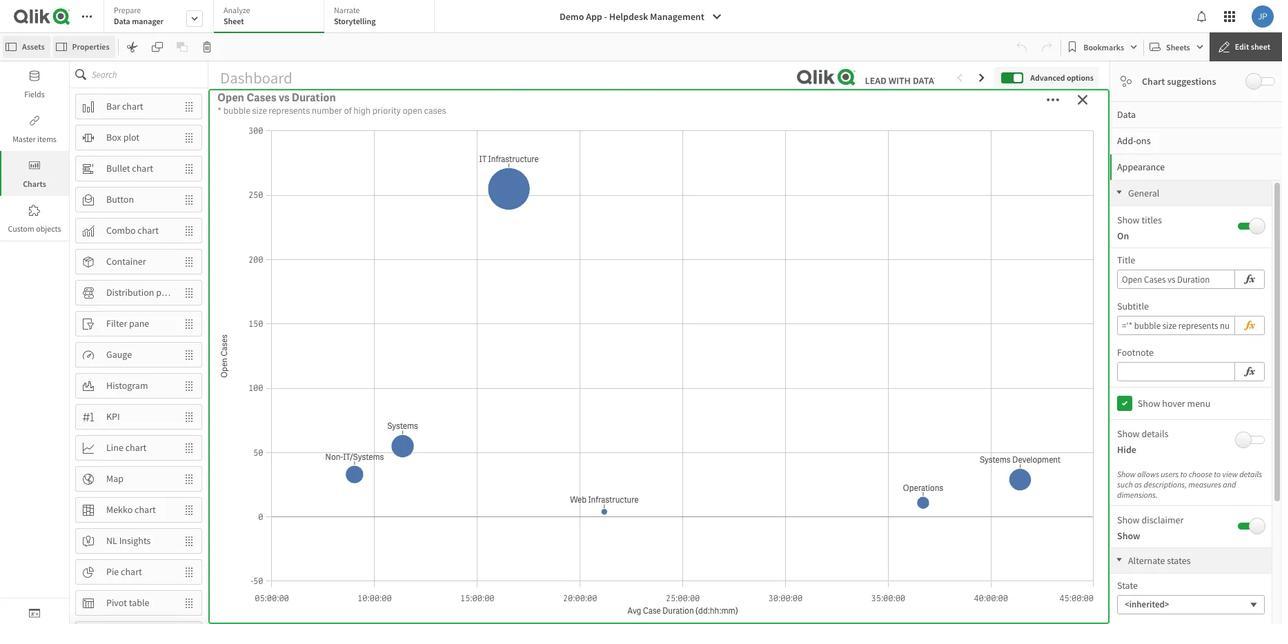 Task type: describe. For each thing, give the bounding box(es) containing it.
show titles on
[[1118, 214, 1163, 242]]

move image for gauge
[[177, 343, 202, 367]]

assets
[[22, 41, 45, 52]]

insights
[[119, 535, 151, 548]]

move image for combo chart
[[177, 219, 202, 243]]

prepare data manager
[[114, 5, 164, 26]]

filter pane
[[106, 318, 149, 330]]

*
[[217, 105, 222, 117]]

suggestions
[[1168, 75, 1217, 88]]

advanced
[[1031, 72, 1066, 83]]

helpdesk
[[610, 10, 648, 23]]

fields
[[24, 89, 45, 99]]

open
[[403, 105, 423, 117]]

manager
[[132, 16, 164, 26]]

2 to from the left
[[1215, 469, 1222, 480]]

add-
[[1118, 135, 1137, 147]]

72
[[336, 119, 386, 175]]

&
[[245, 421, 252, 435]]

open & resolved cases over time
[[215, 421, 385, 435]]

general
[[1129, 187, 1160, 200]]

open cases by priority type
[[588, 177, 727, 191]]

move image for container
[[177, 250, 202, 274]]

move image for mekko chart
[[177, 499, 202, 522]]

custom objects button
[[0, 196, 69, 241]]

add-ons tab
[[1111, 128, 1283, 154]]

high priority cases 72
[[270, 91, 452, 175]]

line chart
[[106, 442, 147, 454]]

combo
[[106, 224, 136, 237]]

custom
[[8, 224, 34, 234]]

cases inside high priority cases 72
[[395, 91, 452, 119]]

filter
[[106, 318, 127, 330]]

alternate states
[[1129, 555, 1191, 568]]

histogram
[[106, 380, 148, 392]]

analyze sheet
[[224, 5, 250, 26]]

142
[[622, 119, 697, 175]]

size
[[252, 105, 267, 117]]

move image for pivot table
[[177, 592, 202, 616]]

bar chart
[[106, 100, 143, 113]]

data tab
[[1111, 101, 1283, 128]]

application containing 72
[[0, 0, 1283, 625]]

footnote
[[1118, 347, 1154, 359]]

alternate
[[1129, 555, 1166, 568]]

copy image
[[152, 41, 163, 52]]

show for show hover menu
[[1138, 398, 1161, 410]]

bookmarks button
[[1065, 36, 1141, 58]]

analyze
[[224, 5, 250, 15]]

appearance
[[1118, 161, 1166, 173]]

pie chart
[[106, 566, 142, 579]]

container
[[106, 256, 146, 268]]

cut image
[[127, 41, 138, 52]]

master
[[13, 134, 36, 144]]

by
[[649, 177, 661, 191]]

demo app - helpdesk management button
[[552, 6, 731, 28]]

edit
[[1236, 41, 1250, 52]]

table
[[129, 597, 149, 610]]

box
[[106, 131, 121, 144]]

pivot table
[[106, 597, 149, 610]]

appearance tab
[[1111, 154, 1283, 180]]

assets button
[[3, 36, 50, 58]]

objects
[[36, 224, 61, 234]]

triangle bottom image
[[1111, 557, 1129, 564]]

sheets button
[[1148, 36, 1207, 58]]

object image
[[29, 160, 40, 171]]

cases inside open cases vs duration * bubble size represents number of high priority open cases
[[247, 90, 277, 105]]

move image for map
[[177, 468, 202, 491]]

choose
[[1189, 469, 1213, 480]]

cases
[[424, 105, 446, 117]]

open for open & resolved cases over time
[[215, 421, 242, 435]]

plot for distribution plot
[[156, 287, 172, 299]]

details inside "show details hide"
[[1142, 428, 1169, 440]]

medium
[[552, 91, 630, 119]]

resolved
[[255, 421, 300, 435]]

show details hide
[[1118, 428, 1169, 456]]

states
[[1168, 555, 1191, 568]]

move image for kpi
[[177, 406, 202, 429]]

pane
[[129, 318, 149, 330]]

chart for bullet chart
[[132, 162, 153, 175]]

details inside show allows users to choose to view details such as descriptions, measures and dimensions.
[[1240, 469, 1263, 480]]

high
[[270, 91, 315, 119]]

state
[[1118, 580, 1138, 592]]

sheet
[[1252, 41, 1271, 52]]

on
[[1118, 230, 1130, 242]]

disclaimer
[[1142, 514, 1184, 527]]

bubble
[[223, 105, 250, 117]]

properties
[[72, 41, 110, 52]]

edit sheet button
[[1210, 32, 1283, 61]]

priority for 203
[[914, 91, 985, 119]]

charts button
[[0, 151, 69, 196]]

next sheet: performance image
[[977, 72, 988, 83]]

chart suggestions
[[1143, 75, 1217, 88]]

203
[[920, 119, 995, 175]]

over
[[334, 421, 358, 435]]

plot for box plot
[[123, 131, 140, 144]]

view
[[1223, 469, 1239, 480]]

custom objects
[[8, 224, 61, 234]]

chart for line chart
[[125, 442, 147, 454]]

gauge
[[106, 349, 132, 361]]

fields button
[[0, 61, 69, 106]]

link image
[[29, 115, 40, 126]]

pivot
[[106, 597, 127, 610]]

low priority cases 203
[[869, 91, 1046, 175]]

show disclaimer show
[[1118, 514, 1184, 543]]

advanced options
[[1031, 72, 1094, 83]]

pie
[[106, 566, 119, 579]]

bullet chart
[[106, 162, 153, 175]]

dimensions.
[[1118, 490, 1158, 501]]

show for show details hide
[[1118, 428, 1140, 440]]

items
[[37, 134, 57, 144]]

show hover menu
[[1138, 398, 1211, 410]]

mekko
[[106, 504, 133, 517]]

and
[[1224, 480, 1237, 490]]



Task type: vqa. For each thing, say whether or not it's contained in the screenshot.
topmost OWNER
no



Task type: locate. For each thing, give the bounding box(es) containing it.
4 move image from the top
[[177, 530, 202, 553]]

2 move image from the top
[[177, 312, 202, 336]]

10 move image from the top
[[177, 468, 202, 491]]

show inside show allows users to choose to view details such as descriptions, measures and dimensions.
[[1118, 469, 1136, 480]]

medium priority cases 142
[[552, 91, 766, 175]]

priority
[[373, 105, 401, 117]]

chart
[[1143, 75, 1166, 88]]

move image for button
[[177, 188, 202, 212]]

show left allows
[[1118, 469, 1136, 480]]

1 horizontal spatial plot
[[156, 287, 172, 299]]

subtitle
[[1118, 300, 1150, 313]]

master items
[[13, 134, 57, 144]]

chart right pie
[[121, 566, 142, 579]]

show inside "show details hide"
[[1118, 428, 1140, 440]]

8 move image from the top
[[177, 375, 202, 398]]

triangle bottom image
[[1111, 189, 1129, 196]]

11 move image from the top
[[177, 499, 202, 522]]

move image for bar chart
[[177, 95, 202, 118]]

chart right bar
[[122, 100, 143, 113]]

details
[[1142, 428, 1169, 440], [1240, 469, 1263, 480]]

show inside show titles on
[[1118, 214, 1140, 226]]

1 horizontal spatial to
[[1215, 469, 1222, 480]]

priority for 142
[[634, 91, 705, 119]]

combo chart
[[106, 224, 159, 237]]

storytelling
[[334, 16, 376, 26]]

show up triangle bottom image at the right
[[1118, 530, 1141, 543]]

properties button
[[53, 36, 115, 58]]

0 vertical spatial data
[[114, 16, 130, 26]]

application
[[0, 0, 1283, 625]]

cases inside medium priority cases 142
[[709, 91, 766, 119]]

sheet
[[224, 16, 244, 26]]

open left &
[[215, 421, 242, 435]]

as
[[1135, 480, 1143, 490]]

cases
[[247, 90, 277, 105], [395, 91, 452, 119], [709, 91, 766, 119], [989, 91, 1046, 119], [617, 177, 647, 191], [302, 421, 332, 435]]

show up the on
[[1118, 214, 1140, 226]]

5 move image from the top
[[177, 561, 202, 584]]

open left size
[[217, 90, 244, 105]]

0 vertical spatial open
[[217, 90, 244, 105]]

1 vertical spatial details
[[1240, 469, 1263, 480]]

2 vertical spatial open
[[215, 421, 242, 435]]

chart for mekko chart
[[135, 504, 156, 517]]

menu
[[1188, 398, 1211, 410]]

chart for combo chart
[[138, 224, 159, 237]]

move image right insights
[[177, 530, 202, 553]]

such
[[1118, 480, 1133, 490]]

edit sheet
[[1236, 41, 1271, 52]]

1 vertical spatial data
[[1118, 108, 1136, 121]]

app
[[586, 10, 603, 23]]

data
[[114, 16, 130, 26], [1118, 108, 1136, 121]]

move image right the 'pane'
[[177, 312, 202, 336]]

1 horizontal spatial details
[[1240, 469, 1263, 480]]

3 move image from the top
[[177, 157, 202, 181]]

move image for box plot
[[177, 126, 202, 149]]

show for show disclaimer show
[[1118, 514, 1140, 527]]

details right the view
[[1240, 469, 1263, 480]]

distribution plot
[[106, 287, 172, 299]]

tab list inside application
[[104, 0, 440, 35]]

chart for bar chart
[[122, 100, 143, 113]]

master items button
[[0, 106, 69, 151]]

chart right bullet
[[132, 162, 153, 175]]

delete image
[[201, 41, 212, 52]]

0 vertical spatial open expression editor image
[[1244, 318, 1257, 334]]

high
[[354, 105, 371, 117]]

narrate
[[334, 5, 360, 15]]

data inside tab
[[1118, 108, 1136, 121]]

show down dimensions.
[[1118, 514, 1140, 527]]

-
[[604, 10, 608, 23]]

move image
[[177, 281, 202, 305], [177, 312, 202, 336], [177, 437, 202, 460], [177, 530, 202, 553], [177, 561, 202, 584]]

2 open expression editor image from the top
[[1244, 364, 1257, 380]]

7 move image from the top
[[177, 343, 202, 367]]

hide
[[1118, 444, 1137, 456]]

0 horizontal spatial plot
[[123, 131, 140, 144]]

12 move image from the top
[[177, 592, 202, 616]]

management
[[650, 10, 705, 23]]

show left hover at the bottom right
[[1138, 398, 1161, 410]]

1 open expression editor image from the top
[[1244, 318, 1257, 334]]

chart for pie chart
[[121, 566, 142, 579]]

demo
[[560, 10, 584, 23]]

0 vertical spatial plot
[[123, 131, 140, 144]]

move image right line chart
[[177, 437, 202, 460]]

kpi
[[106, 411, 120, 423]]

sheets
[[1167, 42, 1191, 52]]

bullet
[[106, 162, 130, 175]]

measures
[[1189, 480, 1222, 490]]

open
[[217, 90, 244, 105], [588, 177, 615, 191], [215, 421, 242, 435]]

3 move image from the top
[[177, 437, 202, 460]]

2 move image from the top
[[177, 126, 202, 149]]

Search text field
[[92, 61, 208, 88]]

None text field
[[1118, 270, 1236, 289], [1118, 316, 1236, 336], [1118, 362, 1236, 382], [1118, 270, 1236, 289], [1118, 316, 1236, 336], [1118, 362, 1236, 382]]

move image right pie chart
[[177, 561, 202, 584]]

tab list containing prepare
[[104, 0, 440, 35]]

scatter chart image
[[1121, 76, 1132, 87]]

database image
[[29, 70, 40, 81]]

open expression editor image
[[1244, 318, 1257, 334], [1244, 364, 1257, 380]]

distribution
[[106, 287, 154, 299]]

chart right mekko
[[135, 504, 156, 517]]

open expression editor image for subtitle
[[1244, 318, 1257, 334]]

priority inside 'low priority cases 203'
[[914, 91, 985, 119]]

show
[[1118, 214, 1140, 226], [1138, 398, 1161, 410], [1118, 428, 1140, 440], [1118, 469, 1136, 480], [1118, 514, 1140, 527], [1118, 530, 1141, 543]]

0 horizontal spatial to
[[1181, 469, 1188, 480]]

priority for 72
[[320, 91, 390, 119]]

details down hover at the bottom right
[[1142, 428, 1169, 440]]

priority
[[320, 91, 390, 119], [634, 91, 705, 119], [914, 91, 985, 119], [663, 177, 701, 191]]

1 vertical spatial plot
[[156, 287, 172, 299]]

vs
[[279, 90, 290, 105]]

move image for distribution plot
[[177, 281, 202, 305]]

show for show allows users to choose to view details such as descriptions, measures and dimensions.
[[1118, 469, 1136, 480]]

to right users in the bottom right of the page
[[1181, 469, 1188, 480]]

cases inside 'low priority cases 203'
[[989, 91, 1046, 119]]

nl insights
[[106, 535, 151, 548]]

line
[[106, 442, 123, 454]]

narrate storytelling
[[334, 5, 376, 26]]

open inside open cases vs duration * bubble size represents number of high priority open cases
[[217, 90, 244, 105]]

time
[[360, 421, 385, 435]]

open for open cases by priority type
[[588, 177, 615, 191]]

bar
[[106, 100, 120, 113]]

box plot
[[106, 131, 140, 144]]

mekko chart
[[106, 504, 156, 517]]

1 vertical spatial open
[[588, 177, 615, 191]]

1 to from the left
[[1181, 469, 1188, 480]]

open for open cases vs duration * bubble size represents number of high priority open cases
[[217, 90, 244, 105]]

plot right box
[[123, 131, 140, 144]]

0 horizontal spatial data
[[114, 16, 130, 26]]

show allows users to choose to view details such as descriptions, measures and dimensions.
[[1118, 469, 1263, 501]]

move image for histogram
[[177, 375, 202, 398]]

bookmarks
[[1084, 42, 1125, 52]]

1 horizontal spatial data
[[1118, 108, 1136, 121]]

number
[[312, 105, 342, 117]]

move image for bullet chart
[[177, 157, 202, 181]]

plot right distribution
[[156, 287, 172, 299]]

1 move image from the top
[[177, 95, 202, 118]]

data up add-
[[1118, 108, 1136, 121]]

add-ons
[[1118, 135, 1151, 147]]

chart right combo
[[138, 224, 159, 237]]

variables image
[[29, 608, 40, 619]]

move image for filter pane
[[177, 312, 202, 336]]

prepare
[[114, 5, 141, 15]]

priority inside high priority cases 72
[[320, 91, 390, 119]]

low
[[869, 91, 910, 119]]

6 move image from the top
[[177, 250, 202, 274]]

move image
[[177, 95, 202, 118], [177, 126, 202, 149], [177, 157, 202, 181], [177, 188, 202, 212], [177, 219, 202, 243], [177, 250, 202, 274], [177, 343, 202, 367], [177, 375, 202, 398], [177, 406, 202, 429], [177, 468, 202, 491], [177, 499, 202, 522], [177, 592, 202, 616]]

4 move image from the top
[[177, 188, 202, 212]]

move image for pie chart
[[177, 561, 202, 584]]

priority inside medium priority cases 142
[[634, 91, 705, 119]]

open expression editor image for footnote
[[1244, 364, 1257, 380]]

to left the view
[[1215, 469, 1222, 480]]

puzzle image
[[29, 205, 40, 216]]

open left by
[[588, 177, 615, 191]]

5 move image from the top
[[177, 219, 202, 243]]

move image for line chart
[[177, 437, 202, 460]]

0 vertical spatial details
[[1142, 428, 1169, 440]]

1 vertical spatial open expression editor image
[[1244, 364, 1257, 380]]

move image right distribution plot
[[177, 281, 202, 305]]

show for show titles on
[[1118, 214, 1140, 226]]

9 move image from the top
[[177, 406, 202, 429]]

hover
[[1163, 398, 1186, 410]]

data inside prepare data manager
[[114, 16, 130, 26]]

users
[[1161, 469, 1179, 480]]

type
[[704, 177, 727, 191]]

show up the hide
[[1118, 428, 1140, 440]]

james peterson image
[[1252, 6, 1275, 28]]

plot
[[123, 131, 140, 144], [156, 287, 172, 299]]

button
[[106, 193, 134, 206]]

represents
[[269, 105, 310, 117]]

tab list
[[104, 0, 440, 35]]

chart right line
[[125, 442, 147, 454]]

open expression editor image
[[1244, 271, 1257, 288]]

charts
[[23, 179, 46, 189]]

move image for nl insights
[[177, 530, 202, 553]]

options
[[1067, 72, 1094, 83]]

0 horizontal spatial details
[[1142, 428, 1169, 440]]

title
[[1118, 254, 1136, 267]]

demo app - helpdesk management
[[560, 10, 705, 23]]

data down prepare
[[114, 16, 130, 26]]

1 move image from the top
[[177, 281, 202, 305]]



